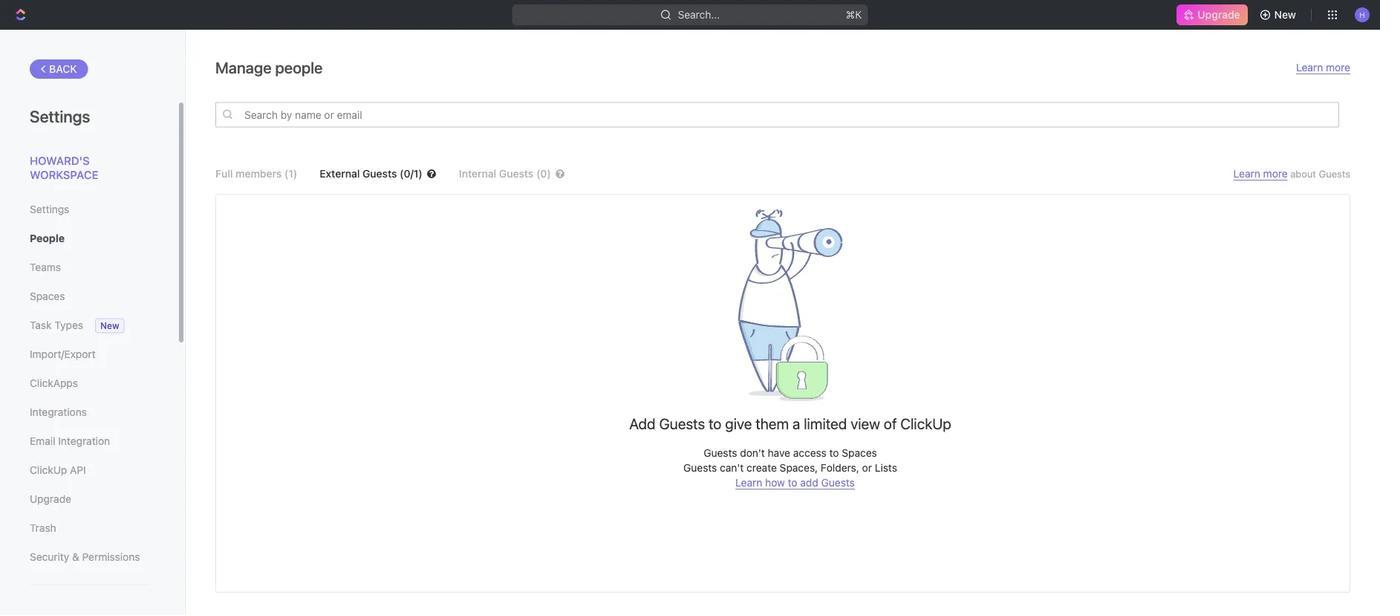 Task type: vqa. For each thing, say whether or not it's contained in the screenshot.
Full members (1)
yes



Task type: describe. For each thing, give the bounding box(es) containing it.
can't
[[720, 462, 744, 474]]

Search by name or email text field
[[215, 102, 1340, 127]]

integration
[[58, 435, 110, 447]]

teams link
[[30, 255, 148, 280]]

settings element
[[0, 30, 186, 615]]

external guests (0/1)
[[320, 168, 423, 180]]

learn how to add guests link
[[736, 477, 855, 490]]

a
[[793, 415, 801, 432]]

full members (1)
[[215, 168, 297, 180]]

add guests to give them a limited view of clickup
[[629, 415, 952, 432]]

settings link
[[30, 197, 148, 222]]

api
[[70, 464, 86, 476]]

import/export
[[30, 348, 96, 360]]

have
[[768, 447, 791, 459]]

types
[[54, 319, 83, 331]]

security & permissions link
[[30, 545, 148, 570]]

teams
[[30, 261, 61, 273]]

view
[[851, 415, 881, 432]]

manage
[[215, 58, 272, 77]]

guests don't have access to spaces guests can't create spaces, folders, or lists learn how to add guests
[[684, 447, 898, 489]]

upgrade inside settings element
[[30, 493, 71, 505]]

trash
[[30, 522, 56, 534]]

0 vertical spatial upgrade link
[[1177, 4, 1248, 25]]

folders,
[[821, 462, 860, 474]]

lists
[[875, 462, 898, 474]]

guests left can't
[[684, 462, 717, 474]]

internal guests (0) button
[[459, 168, 588, 180]]

0 horizontal spatial upgrade link
[[30, 487, 148, 512]]

new button
[[1254, 3, 1306, 27]]

members
[[236, 168, 282, 180]]

import/export link
[[30, 342, 148, 367]]

learn more about guests
[[1234, 168, 1351, 180]]

learn for learn more about guests
[[1234, 168, 1261, 180]]

external guests (0/1) button
[[320, 168, 437, 180]]

more for learn more about guests
[[1264, 168, 1288, 180]]

external
[[320, 168, 360, 180]]

clickup inside settings element
[[30, 464, 67, 476]]

create
[[747, 462, 777, 474]]

guests left "(0)"
[[499, 168, 534, 180]]

email integration link
[[30, 429, 148, 454]]

task types
[[30, 319, 83, 331]]

internal
[[459, 168, 497, 180]]

clickapps
[[30, 377, 78, 389]]

2 settings from the top
[[30, 203, 69, 215]]

manage people
[[215, 58, 323, 77]]

access
[[793, 447, 827, 459]]

full members (1) button
[[215, 168, 297, 180]]

integrations
[[30, 406, 87, 418]]

trash link
[[30, 516, 148, 541]]

1 horizontal spatial clickup
[[901, 415, 952, 432]]



Task type: locate. For each thing, give the bounding box(es) containing it.
learn for learn more
[[1297, 61, 1324, 74]]

guests right about
[[1319, 168, 1351, 179]]

more
[[1326, 61, 1351, 74], [1264, 168, 1288, 180]]

give
[[725, 415, 752, 432]]

0 vertical spatial more
[[1326, 61, 1351, 74]]

upgrade link left new button
[[1177, 4, 1248, 25]]

h button
[[1351, 3, 1375, 27]]

upgrade
[[1198, 9, 1241, 21], [30, 493, 71, 505]]

1 horizontal spatial upgrade link
[[1177, 4, 1248, 25]]

spaces inside settings element
[[30, 290, 65, 302]]

1 horizontal spatial to
[[788, 477, 798, 489]]

guests up can't
[[704, 447, 737, 459]]

0 horizontal spatial new
[[100, 321, 119, 331]]

email
[[30, 435, 55, 447]]

0 vertical spatial spaces
[[30, 290, 65, 302]]

1 vertical spatial upgrade
[[30, 493, 71, 505]]

email integration
[[30, 435, 110, 447]]

1 horizontal spatial spaces
[[842, 447, 877, 459]]

0 horizontal spatial spaces
[[30, 290, 65, 302]]

upgrade down clickup api
[[30, 493, 71, 505]]

(0/1)
[[400, 168, 423, 180]]

add
[[629, 415, 656, 432]]

spaces,
[[780, 462, 818, 474]]

full
[[215, 168, 233, 180]]

settings up people at the top left of page
[[30, 203, 69, 215]]

settings
[[30, 106, 90, 126], [30, 203, 69, 215]]

0 vertical spatial new
[[1275, 9, 1297, 21]]

1 vertical spatial spaces
[[842, 447, 877, 459]]

how
[[765, 477, 785, 489]]

learn down new button
[[1297, 61, 1324, 74]]

to left "give"
[[709, 415, 722, 432]]

1 horizontal spatial learn
[[1234, 168, 1261, 180]]

clickup
[[901, 415, 952, 432], [30, 464, 67, 476]]

howard's workspace
[[30, 154, 98, 181]]

0 vertical spatial settings
[[30, 106, 90, 126]]

howard's
[[30, 154, 90, 167]]

(1)
[[284, 168, 297, 180]]

0 horizontal spatial clickup
[[30, 464, 67, 476]]

h
[[1360, 10, 1366, 19]]

1 vertical spatial new
[[100, 321, 119, 331]]

0 vertical spatial to
[[709, 415, 722, 432]]

clickup left api
[[30, 464, 67, 476]]

new
[[1275, 9, 1297, 21], [100, 321, 119, 331]]

clickup api link
[[30, 458, 148, 483]]

spaces down teams on the top left
[[30, 290, 65, 302]]

integrations link
[[30, 400, 148, 425]]

spaces
[[30, 290, 65, 302], [842, 447, 877, 459]]

learn more
[[1297, 61, 1351, 74]]

learn inside guests don't have access to spaces guests can't create spaces, folders, or lists learn how to add guests
[[736, 477, 763, 489]]

to down spaces,
[[788, 477, 798, 489]]

new inside settings element
[[100, 321, 119, 331]]

guests down folders,
[[821, 477, 855, 489]]

upgrade left new button
[[1198, 9, 1241, 21]]

to up folders,
[[830, 447, 839, 459]]

1 vertical spatial clickup
[[30, 464, 67, 476]]

0 horizontal spatial learn
[[736, 477, 763, 489]]

task
[[30, 319, 52, 331]]

0 vertical spatial learn
[[1297, 61, 1324, 74]]

people
[[30, 232, 65, 244]]

learn left about
[[1234, 168, 1261, 180]]

search...
[[678, 9, 720, 21]]

2 horizontal spatial learn
[[1297, 61, 1324, 74]]

spaces link
[[30, 284, 148, 309]]

2 horizontal spatial to
[[830, 447, 839, 459]]

guests inside learn more about guests
[[1319, 168, 1351, 179]]

internal guests (0)
[[459, 168, 551, 180]]

spaces up or
[[842, 447, 877, 459]]

about
[[1291, 168, 1317, 179]]

guests left (0/1)
[[363, 168, 397, 180]]

0 horizontal spatial to
[[709, 415, 722, 432]]

1 horizontal spatial more
[[1326, 61, 1351, 74]]

security
[[30, 551, 69, 563]]

or
[[862, 462, 872, 474]]

guests right add
[[659, 415, 705, 432]]

back link
[[30, 59, 88, 79]]

new inside button
[[1275, 9, 1297, 21]]

upgrade link
[[1177, 4, 1248, 25], [30, 487, 148, 512]]

learn down create
[[736, 477, 763, 489]]

limited
[[804, 415, 847, 432]]

people
[[275, 58, 323, 77]]

⌘k
[[846, 9, 862, 21]]

people link
[[30, 226, 148, 251]]

1 vertical spatial settings
[[30, 203, 69, 215]]

upgrade link up the 'trash' link
[[30, 487, 148, 512]]

1 horizontal spatial new
[[1275, 9, 1297, 21]]

more for learn more
[[1326, 61, 1351, 74]]

of
[[884, 415, 897, 432]]

1 vertical spatial upgrade link
[[30, 487, 148, 512]]

&
[[72, 551, 79, 563]]

to
[[709, 415, 722, 432], [830, 447, 839, 459], [788, 477, 798, 489]]

settings up howard's
[[30, 106, 90, 126]]

workspace
[[30, 168, 98, 181]]

don't
[[740, 447, 765, 459]]

1 vertical spatial to
[[830, 447, 839, 459]]

security & permissions
[[30, 551, 140, 563]]

permissions
[[82, 551, 140, 563]]

learn
[[1297, 61, 1324, 74], [1234, 168, 1261, 180], [736, 477, 763, 489]]

clickup api
[[30, 464, 86, 476]]

spaces inside guests don't have access to spaces guests can't create spaces, folders, or lists learn how to add guests
[[842, 447, 877, 459]]

1 vertical spatial more
[[1264, 168, 1288, 180]]

them
[[756, 415, 789, 432]]

0 horizontal spatial more
[[1264, 168, 1288, 180]]

0 horizontal spatial upgrade
[[30, 493, 71, 505]]

0 vertical spatial clickup
[[901, 415, 952, 432]]

1 horizontal spatial upgrade
[[1198, 9, 1241, 21]]

0 vertical spatial upgrade
[[1198, 9, 1241, 21]]

2 vertical spatial learn
[[736, 477, 763, 489]]

1 vertical spatial learn
[[1234, 168, 1261, 180]]

2 vertical spatial to
[[788, 477, 798, 489]]

add
[[800, 477, 819, 489]]

clickapps link
[[30, 371, 148, 396]]

guests
[[363, 168, 397, 180], [499, 168, 534, 180], [1319, 168, 1351, 179], [659, 415, 705, 432], [704, 447, 737, 459], [684, 462, 717, 474], [821, 477, 855, 489]]

1 settings from the top
[[30, 106, 90, 126]]

back
[[49, 63, 77, 75]]

clickup right of
[[901, 415, 952, 432]]

(0)
[[536, 168, 551, 180]]



